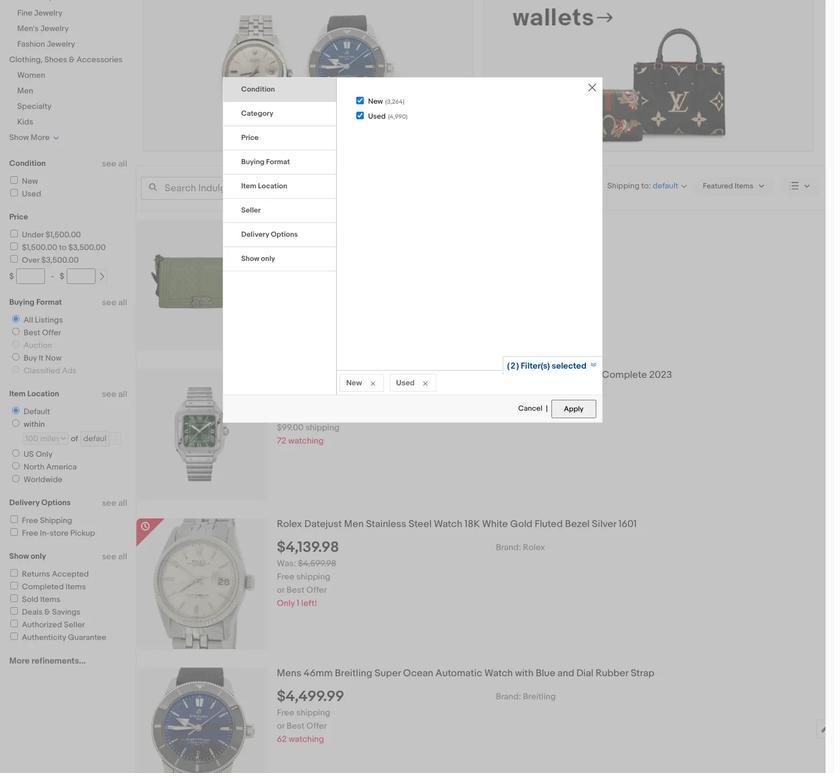 Task type: describe. For each thing, give the bounding box(es) containing it.
gold
[[511, 518, 533, 530]]

$4,599.98
[[298, 559, 337, 569]]

0 horizontal spatial delivery
[[9, 498, 40, 508]]

authenticity guarantee
[[22, 633, 107, 642]]

( 2 ) filter(s) selected
[[507, 361, 587, 372]]

0 vertical spatial price
[[241, 133, 259, 142]]

1 vertical spatial seller
[[64, 620, 85, 630]]

left!
[[302, 598, 317, 609]]

see for free shipping
[[102, 498, 116, 509]]

items for sold items
[[40, 595, 61, 604]]

datejust
[[305, 518, 342, 530]]

best offer link
[[7, 328, 63, 338]]

1 vertical spatial watch
[[485, 668, 513, 679]]

us
[[24, 449, 34, 459]]

Classified Ads radio
[[12, 366, 20, 373]]

0 horizontal spatial price
[[9, 212, 28, 222]]

super
[[375, 668, 401, 679]]

us only link
[[7, 449, 55, 459]]

1 vertical spatial buying format
[[9, 297, 62, 307]]

Free In-store Pickup checkbox
[[10, 528, 18, 536]]

$99.00 shipping 72 watching
[[277, 423, 340, 447]]

0 vertical spatial more
[[31, 133, 50, 142]]

Returns Accepted checkbox
[[10, 569, 18, 577]]

only inside brand: rolex was: $4,599.98 free shipping or best offer only 1 left!
[[277, 598, 295, 609]]

all listings link
[[7, 315, 65, 325]]

refinements...
[[32, 656, 86, 667]]

0 vertical spatial best
[[24, 328, 40, 338]]

listings
[[35, 315, 63, 325]]

kids
[[17, 117, 33, 127]]

selected
[[552, 361, 587, 372]]

2 horizontal spatial )
[[517, 361, 519, 372]]

$4,499.99
[[277, 688, 345, 706]]

filter(s)
[[521, 361, 550, 372]]

72
[[277, 436, 287, 447]]

classified ads
[[24, 366, 77, 376]]

2 horizontal spatial used
[[396, 378, 415, 387]]

0 vertical spatial green
[[530, 220, 558, 231]]

sold items link
[[9, 595, 61, 604]]

default text field
[[81, 431, 109, 446]]

handbags image
[[484, 0, 814, 150]]

worldwide
[[24, 475, 62, 485]]

2 vertical spatial show
[[9, 551, 29, 561]]

item inside tab list
[[241, 182, 256, 191]]

1 horizontal spatial buying
[[241, 157, 265, 167]]

0 horizontal spatial &
[[44, 607, 50, 617]]

quilted
[[390, 220, 424, 231]]

classified ads link
[[7, 366, 79, 376]]

0 vertical spatial offer
[[42, 328, 61, 338]]

0 vertical spatial only
[[36, 449, 53, 459]]

$5,999.00
[[277, 240, 345, 258]]

0 horizontal spatial delivery options
[[9, 498, 71, 508]]

0 vertical spatial show only
[[241, 254, 275, 263]]

more refinements...
[[9, 656, 86, 667]]

1 horizontal spatial cartier
[[523, 393, 551, 404]]

cartier santos medium 35.1mm wssa0061 steel roman green dial new/complete 2023 link
[[277, 369, 825, 381]]

35.1mm
[[383, 369, 416, 381]]

$1,500.00 to $3,500.00 checkbox
[[10, 243, 18, 250]]

0 horizontal spatial medium
[[344, 369, 381, 381]]

Auction radio
[[12, 340, 20, 348]]

pickup
[[70, 528, 95, 538]]

brand: rolex was: $4,599.98 free shipping or best offer only 1 left!
[[277, 542, 546, 609]]

north america link
[[7, 462, 79, 472]]

1 horizontal spatial dial
[[577, 668, 594, 679]]

mens 46mm breitling super ocean automatic watch with blue and dial rubber strap link
[[277, 668, 825, 679]]

rolex datejust men stainless steel watch 18k white gold fluted bezel silver 1601 link
[[277, 518, 825, 530]]

1 vertical spatial $1,500.00
[[22, 243, 57, 252]]

best inside brand: rolex was: $4,599.98 free shipping or best offer only 1 left!
[[287, 585, 305, 596]]

Best Offer radio
[[12, 328, 20, 335]]

returns
[[22, 569, 50, 579]]

0 vertical spatial rolex
[[277, 518, 302, 530]]

chanel calfskin chevron quilted medium boy flap light green bag image
[[137, 220, 267, 351]]

roman
[[494, 369, 526, 381]]

stainless
[[366, 518, 407, 530]]

under $1,500.00 link
[[9, 230, 81, 240]]

offer inside brand: rolex was: $4,599.98 free shipping or best offer only 1 left!
[[307, 585, 327, 596]]

cartier santos medium 35.1mm wssa0061 steel roman green dial new/complete 2023 image
[[137, 386, 267, 483]]

brand: cartier
[[496, 393, 551, 404]]

with
[[516, 668, 534, 679]]

accessories
[[77, 55, 123, 65]]

item location inside tab list
[[241, 182, 288, 191]]

mens
[[277, 668, 302, 679]]

all for all listings
[[118, 297, 127, 308]]

sold items
[[22, 595, 61, 604]]

wssa0061
[[418, 369, 467, 381]]

show inside tab list
[[241, 254, 260, 263]]

1 vertical spatial options
[[41, 498, 71, 508]]

1 horizontal spatial used
[[368, 112, 386, 121]]

completed
[[22, 582, 64, 592]]

auction
[[24, 340, 52, 350]]

0 vertical spatial jewelry
[[34, 8, 63, 18]]

) for used
[[406, 113, 408, 120]]

men's jewelry link
[[17, 24, 69, 33]]

Buy It Now radio
[[12, 353, 20, 361]]

0 vertical spatial $3,500.00
[[68, 243, 106, 252]]

america
[[46, 462, 77, 472]]

see all for returns accepted
[[102, 551, 127, 562]]

1 vertical spatial $3,500.00
[[41, 255, 79, 265]]

items for completed items
[[66, 582, 86, 592]]

chanel calfskin chevron quilted medium boy flap light green bag
[[277, 220, 578, 231]]

auction link
[[7, 340, 54, 350]]

0 horizontal spatial steel
[[409, 518, 432, 530]]

0 horizontal spatial buying
[[9, 297, 34, 307]]

tab list inside dialog
[[224, 78, 337, 271]]

mens 46mm breitling super ocean automatic watch with blue and dial rubber strap image
[[138, 668, 266, 773]]

rolex inside brand: rolex was: $4,599.98 free shipping or best offer only 1 left!
[[523, 542, 546, 553]]

Maximum Value text field
[[67, 268, 96, 284]]

light
[[505, 220, 527, 231]]

show more
[[9, 133, 50, 142]]

rubber
[[596, 668, 629, 679]]

women
[[17, 70, 45, 80]]

1 vertical spatial show only
[[9, 551, 46, 561]]

buy
[[24, 353, 37, 363]]

New checkbox
[[10, 176, 18, 184]]

boy
[[465, 220, 482, 231]]

show more button
[[9, 133, 59, 142]]

0 vertical spatial new
[[368, 97, 383, 106]]

Worldwide radio
[[12, 475, 20, 482]]

0 vertical spatial cartier
[[277, 369, 308, 381]]

1 vertical spatial more
[[9, 656, 30, 667]]

$ for minimum value text box
[[9, 271, 14, 281]]

worldwide link
[[7, 475, 65, 485]]

$1,500.00 to $3,500.00 link
[[9, 243, 106, 252]]

north
[[24, 462, 44, 472]]

1 vertical spatial jewelry
[[40, 24, 69, 33]]

submit price range image
[[98, 273, 106, 281]]

deals & savings link
[[9, 607, 81, 617]]

shipping inside brand: rolex was: $4,599.98 free shipping or best offer only 1 left!
[[297, 572, 330, 583]]

0 horizontal spatial item location
[[9, 389, 59, 399]]

calfskin
[[311, 220, 347, 231]]

brand: for breitling
[[496, 692, 522, 703]]

authorized
[[22, 620, 62, 630]]

brand: for cartier
[[496, 393, 522, 404]]

silver
[[592, 518, 617, 530]]

delivery options inside tab list
[[241, 230, 298, 239]]

fluted
[[535, 518, 563, 530]]

3,264
[[387, 98, 403, 106]]

see for returns accepted
[[102, 551, 116, 562]]

free in-store pickup link
[[9, 528, 95, 538]]

mens 46mm breitling super ocean automatic watch with blue and dial rubber strap
[[277, 668, 655, 679]]

all for new
[[118, 158, 127, 169]]

Apply submit
[[552, 400, 597, 418]]

0 vertical spatial medium
[[426, 220, 463, 231]]

see for default
[[102, 389, 116, 400]]

sold
[[22, 595, 38, 604]]

buy it now link
[[7, 353, 64, 363]]

authenticity
[[22, 633, 66, 642]]

new link
[[9, 176, 38, 186]]

( for new
[[386, 98, 387, 106]]

free in-store pickup
[[22, 528, 95, 538]]

0 vertical spatial watch
[[434, 518, 463, 530]]

see for all listings
[[102, 297, 116, 308]]

fashion
[[17, 39, 45, 49]]

Authenticity Guarantee checkbox
[[10, 633, 18, 640]]

only inside dialog
[[261, 254, 275, 263]]

North America radio
[[12, 462, 20, 470]]

returns accepted
[[22, 569, 89, 579]]

rolex datejust men stainless steel watch 18k white gold fluted bezel silver 1601 image
[[145, 518, 259, 649]]

dialog containing (
[[0, 0, 835, 773]]

0 horizontal spatial format
[[36, 297, 62, 307]]

see all for all listings
[[102, 297, 127, 308]]

bag
[[560, 220, 578, 231]]

1 vertical spatial only
[[31, 551, 46, 561]]

shoes
[[44, 55, 67, 65]]

chanel calfskin chevron quilted medium boy flap light green bag link
[[277, 220, 825, 232]]

women link
[[17, 70, 45, 80]]

free inside brand: breitling free shipping or best offer 62 watching
[[277, 708, 295, 719]]

free for free shipping
[[22, 516, 38, 525]]

2 vertical spatial (
[[507, 361, 510, 372]]

cancel button
[[518, 399, 543, 419]]

completed items
[[22, 582, 86, 592]]

used link
[[9, 189, 41, 199]]

default
[[24, 407, 50, 417]]

and
[[558, 668, 575, 679]]

was:
[[277, 559, 296, 569]]

$1,500.00 to $3,500.00
[[22, 243, 106, 252]]



Task type: locate. For each thing, give the bounding box(es) containing it.
free up 62
[[277, 708, 295, 719]]

2 vertical spatial offer
[[307, 721, 327, 732]]

Sold Items checkbox
[[10, 595, 18, 602]]

Free Shipping checkbox
[[10, 516, 18, 523]]

delivery up "free shipping" option
[[9, 498, 40, 508]]

category
[[241, 109, 274, 118]]

3 see all button from the top
[[102, 389, 127, 400]]

condition
[[241, 85, 275, 94], [9, 158, 46, 168]]

steel left the roman
[[469, 369, 492, 381]]

1 vertical spatial new
[[22, 176, 38, 186]]

1 see from the top
[[102, 158, 116, 169]]

0 vertical spatial item location
[[241, 182, 288, 191]]

dial
[[559, 369, 576, 381], [577, 668, 594, 679]]

free
[[277, 260, 295, 271], [22, 516, 38, 525], [22, 528, 38, 538], [277, 572, 295, 583], [277, 708, 295, 719]]

2
[[511, 361, 516, 372]]

or inside brand: rolex was: $4,599.98 free shipping or best offer only 1 left!
[[277, 585, 285, 596]]

0 vertical spatial seller
[[241, 206, 261, 215]]

1 vertical spatial steel
[[409, 518, 432, 530]]

it
[[39, 353, 44, 363]]

show down kids link
[[9, 133, 29, 142]]

all
[[118, 158, 127, 169], [118, 297, 127, 308], [118, 389, 127, 400], [118, 498, 127, 509], [118, 551, 127, 562]]

( left 2
[[507, 361, 510, 372]]

& up authorized seller link
[[44, 607, 50, 617]]

brand: for rolex
[[496, 542, 522, 553]]

5 see all from the top
[[102, 551, 127, 562]]

deals & savings
[[22, 607, 81, 617]]

2 vertical spatial used
[[396, 378, 415, 387]]

2 horizontal spatial new
[[368, 97, 383, 106]]

dial right and
[[577, 668, 594, 679]]

shipping down $6,321.00 on the left bottom of the page
[[306, 423, 340, 433]]

1 vertical spatial medium
[[344, 369, 381, 381]]

fine jewelry link
[[17, 8, 63, 18]]

0 horizontal spatial rolex
[[277, 518, 302, 530]]

only up north america link
[[36, 449, 53, 459]]

0 vertical spatial (
[[386, 98, 387, 106]]

cartier down cartier santos medium 35.1mm wssa0061 steel roman green dial new/complete 2023 link
[[523, 393, 551, 404]]

None checkbox
[[357, 97, 364, 104], [357, 112, 364, 119], [357, 97, 364, 104], [357, 112, 364, 119]]

show only up returns
[[9, 551, 46, 561]]

offer up left!
[[307, 585, 327, 596]]

0 vertical spatial brand:
[[496, 393, 522, 404]]

all for returns accepted
[[118, 551, 127, 562]]

0 vertical spatial delivery
[[241, 230, 269, 239]]

tab list containing condition
[[224, 78, 337, 271]]

cartier santos medium 35.1mm wssa0061 steel roman green dial new/complete 2023
[[277, 369, 673, 381]]

0 horizontal spatial used
[[22, 189, 41, 199]]

Over $3,500.00 checkbox
[[10, 255, 18, 263]]

$ down over $3,500.00 "option" at the top left of the page
[[9, 271, 14, 281]]

green left bag
[[530, 220, 558, 231]]

location inside tab list
[[258, 182, 288, 191]]

or down was:
[[277, 585, 285, 596]]

watch left 18k
[[434, 518, 463, 530]]

2 vertical spatial jewelry
[[47, 39, 75, 49]]

medium left boy
[[426, 220, 463, 231]]

in-
[[40, 528, 50, 538]]

specialty link
[[17, 101, 52, 111]]

1 vertical spatial watching
[[289, 734, 324, 745]]

( inside used ( 4,990 )
[[388, 113, 390, 120]]

1 vertical spatial offer
[[307, 585, 327, 596]]

buy it now
[[24, 353, 62, 363]]

1 vertical spatial dial
[[577, 668, 594, 679]]

dial right the filter(s)
[[559, 369, 576, 381]]

us only
[[24, 449, 53, 459]]

shipping down $4,599.98
[[297, 572, 330, 583]]

1 all from the top
[[118, 158, 127, 169]]

1 brand: from the top
[[496, 393, 522, 404]]

2 vertical spatial best
[[287, 721, 305, 732]]

( up used ( 4,990 )
[[386, 98, 387, 106]]

show left free shipping
[[241, 254, 260, 263]]

see all for free shipping
[[102, 498, 127, 509]]

fashion jewelry link
[[17, 39, 75, 49]]

0 vertical spatial show
[[9, 133, 29, 142]]

item location up default
[[9, 389, 59, 399]]

offer down $4,499.99
[[307, 721, 327, 732]]

0 horizontal spatial only
[[36, 449, 53, 459]]

0 vertical spatial $1,500.00
[[46, 230, 81, 240]]

items down accepted
[[66, 582, 86, 592]]

1 horizontal spatial &
[[69, 55, 75, 65]]

only left free shipping
[[261, 254, 275, 263]]

jewelry up men's jewelry link
[[34, 8, 63, 18]]

5 see from the top
[[102, 551, 116, 562]]

None text field
[[143, 0, 473, 151], [484, 0, 814, 151]]

0 vertical spatial watching
[[289, 436, 324, 447]]

62
[[277, 734, 287, 745]]

5 all from the top
[[118, 551, 127, 562]]

1 horizontal spatial only
[[277, 598, 295, 609]]

none text field watches
[[143, 0, 473, 151]]

1 see all from the top
[[102, 158, 127, 169]]

watching down $99.00
[[289, 436, 324, 447]]

used left 'wssa0061' at the right
[[396, 378, 415, 387]]

fine jewelry men's jewelry fashion jewelry
[[17, 8, 75, 49]]

1 vertical spatial only
[[277, 598, 295, 609]]

format up listings
[[36, 297, 62, 307]]

items
[[66, 582, 86, 592], [40, 595, 61, 604]]

free for free in-store pickup
[[22, 528, 38, 538]]

price up under $1,500.00 'checkbox'
[[9, 212, 28, 222]]

over $3,500.00
[[22, 255, 79, 265]]

only left the 1
[[277, 598, 295, 609]]

under $1,500.00
[[22, 230, 81, 240]]

used ( 4,990 )
[[368, 112, 408, 121]]

blue
[[536, 668, 556, 679]]

1 horizontal spatial )
[[406, 113, 408, 120]]

brand: inside brand: rolex was: $4,599.98 free shipping or best offer only 1 left!
[[496, 542, 522, 553]]

1 vertical spatial condition
[[9, 158, 46, 168]]

2 see all from the top
[[102, 297, 127, 308]]

offer down listings
[[42, 328, 61, 338]]

0 horizontal spatial more
[[9, 656, 30, 667]]

1 horizontal spatial more
[[31, 133, 50, 142]]

1 vertical spatial items
[[40, 595, 61, 604]]

1 horizontal spatial new
[[346, 378, 362, 387]]

2 see from the top
[[102, 297, 116, 308]]

0 vertical spatial condition
[[241, 85, 275, 94]]

cartier up $6,321.00 on the left bottom of the page
[[277, 369, 308, 381]]

brand: down gold
[[496, 542, 522, 553]]

rolex datejust men stainless steel watch 18k white gold fluted bezel silver 1601
[[277, 518, 637, 530]]

4 all from the top
[[118, 498, 127, 509]]

more refinements... button
[[9, 656, 86, 667]]

1 vertical spatial format
[[36, 297, 62, 307]]

1601
[[619, 518, 637, 530]]

see all button for free shipping
[[102, 498, 127, 509]]

items up deals & savings
[[40, 595, 61, 604]]

0 vertical spatial breitling
[[335, 668, 373, 679]]

All Listings radio
[[12, 315, 20, 323]]

condition up new link
[[9, 158, 46, 168]]

see all button
[[102, 158, 127, 169], [102, 297, 127, 308], [102, 389, 127, 400], [102, 498, 127, 509], [102, 551, 127, 562]]

free shipping
[[22, 516, 72, 525]]

store
[[50, 528, 69, 538]]

1
[[297, 598, 300, 609]]

0 vertical spatial buying format
[[241, 157, 290, 167]]

jewelry up fashion jewelry 'link'
[[40, 24, 69, 33]]

3 brand: from the top
[[496, 692, 522, 703]]

savings
[[52, 607, 81, 617]]

$
[[9, 271, 14, 281], [60, 271, 64, 281]]

buying up all listings option
[[9, 297, 34, 307]]

buying format down category
[[241, 157, 290, 167]]

condition up category
[[241, 85, 275, 94]]

classified
[[24, 366, 60, 376]]

Deals & Savings checkbox
[[10, 607, 18, 615]]

brand: down the roman
[[496, 393, 522, 404]]

$ for the maximum value text field
[[60, 271, 64, 281]]

price down category
[[241, 133, 259, 142]]

free for free shipping
[[277, 260, 295, 271]]

1 horizontal spatial $
[[60, 271, 64, 281]]

5 see all button from the top
[[102, 551, 127, 562]]

seller inside tab list
[[241, 206, 261, 215]]

show up returns accepted option
[[9, 551, 29, 561]]

men down women link
[[17, 86, 33, 96]]

item location up chanel
[[241, 182, 288, 191]]

all for default
[[118, 389, 127, 400]]

( down new ( 3,264 )
[[388, 113, 390, 120]]

$3,500.00 down to
[[41, 255, 79, 265]]

tab list
[[224, 78, 337, 271]]

bezel
[[565, 518, 590, 530]]

rolex
[[277, 518, 302, 530], [523, 542, 546, 553]]

jewelry up clothing, shoes & accessories link
[[47, 39, 75, 49]]

2 none text field from the left
[[484, 0, 814, 151]]

Default radio
[[12, 407, 20, 414]]

location up chanel
[[258, 182, 288, 191]]

0 horizontal spatial $
[[9, 271, 14, 281]]

condition inside tab list
[[241, 85, 275, 94]]

offer inside brand: breitling free shipping or best offer 62 watching
[[307, 721, 327, 732]]

options up $5,999.00
[[271, 230, 298, 239]]

$3,500.00 right to
[[68, 243, 106, 252]]

4 see all from the top
[[102, 498, 127, 509]]

free down $5,999.00
[[277, 260, 295, 271]]

new ( 3,264 )
[[368, 97, 405, 106]]

watching inside $99.00 shipping 72 watching
[[289, 436, 324, 447]]

1 vertical spatial item
[[9, 389, 26, 399]]

watching right 62
[[289, 734, 324, 745]]

4 see all button from the top
[[102, 498, 127, 509]]

men link
[[17, 86, 33, 96]]

$4,139.98
[[277, 539, 339, 557]]

all listings
[[24, 315, 63, 325]]

new
[[368, 97, 383, 106], [22, 176, 38, 186], [346, 378, 362, 387]]

buying format up all listings link
[[9, 297, 62, 307]]

1 vertical spatial breitling
[[523, 692, 556, 703]]

or up 62
[[277, 721, 285, 732]]

1 none text field from the left
[[143, 0, 473, 151]]

or inside brand: breitling free shipping or best offer 62 watching
[[277, 721, 285, 732]]

watch left with
[[485, 668, 513, 679]]

rolex up $4,139.98
[[277, 518, 302, 530]]

1 horizontal spatial breitling
[[523, 692, 556, 703]]

1 $ from the left
[[9, 271, 14, 281]]

0 horizontal spatial seller
[[64, 620, 85, 630]]

& right shoes
[[69, 55, 75, 65]]

see all button for all listings
[[102, 297, 127, 308]]

0 horizontal spatial )
[[403, 98, 405, 106]]

offer
[[42, 328, 61, 338], [307, 585, 327, 596], [307, 721, 327, 732]]

best offer
[[24, 328, 61, 338]]

shipping inside brand: breitling free shipping or best offer 62 watching
[[297, 708, 330, 719]]

price
[[241, 133, 259, 142], [9, 212, 28, 222]]

$1,500.00 up to
[[46, 230, 81, 240]]

0 horizontal spatial new
[[22, 176, 38, 186]]

clothing, shoes & accessories link
[[9, 55, 123, 65]]

all for free shipping
[[118, 498, 127, 509]]

2 see all button from the top
[[102, 297, 127, 308]]

1 vertical spatial brand:
[[496, 542, 522, 553]]

free down was:
[[277, 572, 295, 583]]

fine
[[17, 8, 32, 18]]

1 vertical spatial location
[[27, 389, 59, 399]]

used
[[368, 112, 386, 121], [22, 189, 41, 199], [396, 378, 415, 387]]

best up 62
[[287, 721, 305, 732]]

1 horizontal spatial (
[[388, 113, 390, 120]]

close image
[[589, 84, 597, 92]]

shipping
[[40, 516, 72, 525]]

4 see from the top
[[102, 498, 116, 509]]

) for new
[[403, 98, 405, 106]]

1 see all button from the top
[[102, 158, 127, 169]]

)
[[403, 98, 405, 106], [406, 113, 408, 120], [517, 361, 519, 372]]

0 horizontal spatial dial
[[559, 369, 576, 381]]

0 horizontal spatial options
[[41, 498, 71, 508]]

$ right -
[[60, 271, 64, 281]]

1 vertical spatial cartier
[[523, 393, 551, 404]]

delivery inside tab list
[[241, 230, 269, 239]]

0 vertical spatial used
[[368, 112, 386, 121]]

Completed Items checkbox
[[10, 582, 18, 589]]

location up default
[[27, 389, 59, 399]]

delivery options up free shipping link
[[9, 498, 71, 508]]

show only left free shipping
[[241, 254, 275, 263]]

see
[[102, 158, 116, 169], [102, 297, 116, 308], [102, 389, 116, 400], [102, 498, 116, 509], [102, 551, 116, 562]]

kids link
[[17, 117, 33, 127]]

1 horizontal spatial delivery options
[[241, 230, 298, 239]]

buying
[[241, 157, 265, 167], [9, 297, 34, 307]]

1 or from the top
[[277, 585, 285, 596]]

2 brand: from the top
[[496, 542, 522, 553]]

shipping down $4,499.99
[[297, 708, 330, 719]]

watching inside brand: breitling free shipping or best offer 62 watching
[[289, 734, 324, 745]]

green right 2
[[528, 369, 556, 381]]

cancel
[[519, 404, 543, 413]]

$99.00
[[277, 423, 304, 433]]

0 horizontal spatial cartier
[[277, 369, 308, 381]]

3 see from the top
[[102, 389, 116, 400]]

1 horizontal spatial men
[[344, 518, 364, 530]]

see all button for returns accepted
[[102, 551, 127, 562]]

see for new
[[102, 158, 116, 169]]

watches image
[[143, 0, 473, 150]]

0 horizontal spatial men
[[17, 86, 33, 96]]

18k
[[465, 518, 480, 530]]

1 vertical spatial (
[[388, 113, 390, 120]]

flap
[[484, 220, 503, 231]]

strap
[[631, 668, 655, 679]]

0 horizontal spatial condition
[[9, 158, 46, 168]]

see all for new
[[102, 158, 127, 169]]

1 vertical spatial item location
[[9, 389, 59, 399]]

rolex down gold
[[523, 542, 546, 553]]

1 vertical spatial price
[[9, 212, 28, 222]]

brand: inside brand: breitling free shipping or best offer 62 watching
[[496, 692, 522, 703]]

breitling down blue
[[523, 692, 556, 703]]

men's
[[17, 24, 39, 33]]

within radio
[[12, 419, 20, 427]]

2 all from the top
[[118, 297, 127, 308]]

breitling left super
[[335, 668, 373, 679]]

brand:
[[496, 393, 522, 404], [496, 542, 522, 553], [496, 692, 522, 703]]

new right 'santos'
[[346, 378, 362, 387]]

returns accepted link
[[9, 569, 89, 579]]

more down authenticity guarantee checkbox
[[9, 656, 30, 667]]

go image
[[112, 435, 120, 443]]

breitling inside brand: breitling free shipping or best offer 62 watching
[[523, 692, 556, 703]]

2 or from the top
[[277, 721, 285, 732]]

format inside tab list
[[266, 157, 290, 167]]

format down category
[[266, 157, 290, 167]]

see all button for new
[[102, 158, 127, 169]]

( for used
[[388, 113, 390, 120]]

2 $ from the left
[[60, 271, 64, 281]]

of
[[71, 434, 78, 444]]

1 vertical spatial &
[[44, 607, 50, 617]]

best up auction link
[[24, 328, 40, 338]]

2 vertical spatial new
[[346, 378, 362, 387]]

see all for default
[[102, 389, 127, 400]]

3 all from the top
[[118, 389, 127, 400]]

used down new link
[[22, 189, 41, 199]]

0 horizontal spatial breitling
[[335, 668, 373, 679]]

& inside the clothing, shoes & accessories women men specialty kids
[[69, 55, 75, 65]]

new up used "link"
[[22, 176, 38, 186]]

brand: down with
[[496, 692, 522, 703]]

more down kids link
[[31, 133, 50, 142]]

Minimum Value text field
[[16, 268, 45, 284]]

only up returns
[[31, 551, 46, 561]]

free inside brand: rolex was: $4,599.98 free shipping or best offer only 1 left!
[[277, 572, 295, 583]]

see all button for default
[[102, 389, 127, 400]]

men inside the clothing, shoes & accessories women men specialty kids
[[17, 86, 33, 96]]

shipping inside $99.00 shipping 72 watching
[[306, 423, 340, 433]]

0 vertical spatial men
[[17, 86, 33, 96]]

jewelry
[[34, 8, 63, 18], [40, 24, 69, 33], [47, 39, 75, 49]]

( inside new ( 3,264 )
[[386, 98, 387, 106]]

Used checkbox
[[10, 189, 18, 196]]

0 horizontal spatial only
[[31, 551, 46, 561]]

shipping down $5,999.00
[[297, 260, 330, 271]]

best up the 1
[[287, 585, 305, 596]]

0 vertical spatial )
[[403, 98, 405, 106]]

men right datejust on the left bottom of the page
[[344, 518, 364, 530]]

1 vertical spatial green
[[528, 369, 556, 381]]

0 vertical spatial or
[[277, 585, 285, 596]]

specialty
[[17, 101, 52, 111]]

0 vertical spatial delivery options
[[241, 230, 298, 239]]

to
[[59, 243, 67, 252]]

over $3,500.00 link
[[9, 255, 79, 265]]

1 horizontal spatial none text field
[[484, 0, 814, 151]]

1 horizontal spatial price
[[241, 133, 259, 142]]

buying down category
[[241, 157, 265, 167]]

Under $1,500.00 checkbox
[[10, 230, 18, 237]]

3 see all from the top
[[102, 389, 127, 400]]

dialog
[[0, 0, 835, 773]]

options inside tab list
[[271, 230, 298, 239]]

2023
[[650, 369, 673, 381]]

US Only radio
[[12, 449, 20, 457]]

best inside brand: breitling free shipping or best offer 62 watching
[[287, 721, 305, 732]]

used down new ( 3,264 )
[[368, 112, 386, 121]]

delivery options up $5,999.00
[[241, 230, 298, 239]]

2 horizontal spatial (
[[507, 361, 510, 372]]

1 horizontal spatial show only
[[241, 254, 275, 263]]

within
[[24, 419, 45, 429]]

medium right 'santos'
[[344, 369, 381, 381]]

delivery left chanel
[[241, 230, 269, 239]]

steel right the stainless
[[409, 518, 432, 530]]

) inside used ( 4,990 )
[[406, 113, 408, 120]]

0 vertical spatial buying
[[241, 157, 265, 167]]

1 horizontal spatial item location
[[241, 182, 288, 191]]

1 horizontal spatial options
[[271, 230, 298, 239]]

1 horizontal spatial steel
[[469, 369, 492, 381]]

new up used ( 4,990 )
[[368, 97, 383, 106]]

) inside new ( 3,264 )
[[403, 98, 405, 106]]

0 vertical spatial dial
[[559, 369, 576, 381]]

guarantee
[[68, 633, 107, 642]]

free left the in-
[[22, 528, 38, 538]]

-
[[51, 271, 54, 281]]

1 horizontal spatial watch
[[485, 668, 513, 679]]

free right "free shipping" option
[[22, 516, 38, 525]]

1 vertical spatial used
[[22, 189, 41, 199]]

Authorized Seller checkbox
[[10, 620, 18, 627]]

options up the shipping
[[41, 498, 71, 508]]

none text field handbags
[[484, 0, 814, 151]]

0 horizontal spatial watch
[[434, 518, 463, 530]]

1 horizontal spatial item
[[241, 182, 256, 191]]

$1,500.00 up over $3,500.00 link
[[22, 243, 57, 252]]



Task type: vqa. For each thing, say whether or not it's contained in the screenshot.
Franchise dropdown button
no



